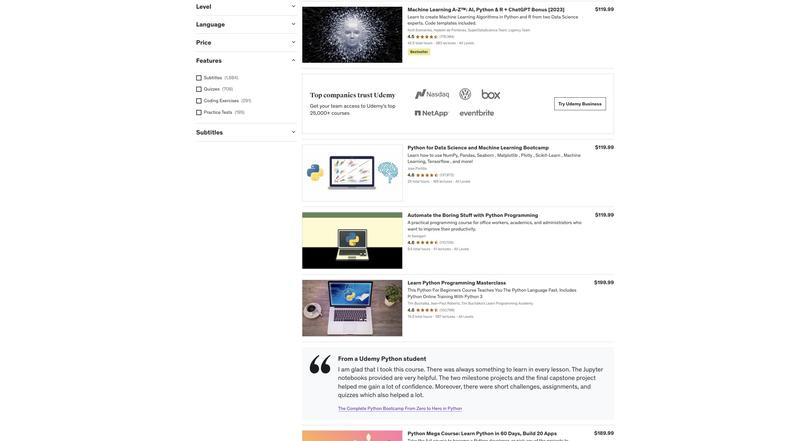 Task type: describe. For each thing, give the bounding box(es) containing it.
helpful.
[[417, 374, 438, 382]]

2 horizontal spatial and
[[581, 383, 591, 390]]

0 vertical spatial learning
[[430, 6, 451, 12]]

your
[[320, 102, 330, 109]]

box image
[[481, 87, 502, 101]]

netapp image
[[414, 107, 451, 121]]

learn python programming masterclass
[[408, 280, 506, 286]]

python for data science and machine learning bootcamp link
[[408, 144, 549, 151]]

chatgpt
[[509, 6, 531, 12]]

confidence.
[[402, 383, 434, 390]]

companies
[[323, 91, 356, 99]]

xsmall image
[[196, 98, 201, 103]]

exercises
[[220, 98, 239, 103]]

coding
[[204, 98, 218, 103]]

0 vertical spatial a
[[355, 355, 358, 363]]

$199.99
[[595, 279, 614, 286]]

subtitles for subtitles (1,884)
[[204, 75, 222, 80]]

ai,
[[469, 6, 475, 12]]

lot
[[387, 383, 394, 390]]

with
[[474, 212, 485, 218]]

0 vertical spatial and
[[468, 144, 478, 151]]

student
[[404, 355, 426, 363]]

projects
[[491, 374, 513, 382]]

xsmall image for subtitles
[[196, 75, 201, 80]]

0 vertical spatial learn
[[408, 280, 422, 286]]

gain
[[369, 383, 380, 390]]

was
[[444, 365, 455, 373]]

(291)
[[242, 98, 251, 103]]

get
[[310, 102, 319, 109]]

small image
[[290, 3, 297, 9]]

small image for features
[[290, 57, 297, 63]]

in inside from a udemy python student i am glad that i took this course. there was always something to learn in every lesson. the jupyter notebooks provided are very helpful. the two milestone projects and the final capstone project helped me gain a lot of confidence. moreover, there were short challenges, assignments, and quizzes which also helped a lot.
[[529, 365, 534, 373]]

days,
[[508, 430, 522, 437]]

$119.99 for python for data science and machine learning bootcamp
[[595, 144, 614, 151]]

short
[[495, 383, 509, 390]]

this
[[394, 365, 404, 373]]

always
[[456, 365, 474, 373]]

1 vertical spatial learning
[[501, 144, 522, 151]]

(1,884)
[[225, 75, 238, 80]]

quizzes (708)
[[204, 86, 233, 92]]

automate the boring stuff with python programming
[[408, 212, 538, 218]]

1 horizontal spatial from
[[405, 406, 416, 412]]

assignments,
[[543, 383, 579, 390]]

automate
[[408, 212, 432, 218]]

+
[[504, 6, 508, 12]]

0 vertical spatial programming
[[504, 212, 538, 218]]

course:
[[441, 430, 460, 437]]

python mega course: learn python in 60 days, build 20 apps link
[[408, 430, 557, 437]]

(708)
[[222, 86, 233, 92]]

final
[[537, 374, 548, 382]]

took
[[380, 365, 392, 373]]

1 vertical spatial programming
[[441, 280, 475, 286]]

udemy inside from a udemy python student i am glad that i took this course. there was always something to learn in every lesson. the jupyter notebooks provided are very helpful. the two milestone projects and the final capstone project helped me gain a lot of confidence. moreover, there were short challenges, assignments, and quizzes which also helped a lot.
[[359, 355, 380, 363]]

notebooks
[[338, 374, 367, 382]]

small image for price
[[290, 39, 297, 45]]

hero
[[432, 406, 442, 412]]

2 vertical spatial in
[[495, 430, 500, 437]]

masterclass
[[477, 280, 506, 286]]

jupyter
[[583, 365, 603, 373]]

to inside from a udemy python student i am glad that i took this course. there was always something to learn in every lesson. the jupyter notebooks provided are very helpful. the two milestone projects and the final capstone project helped me gain a lot of confidence. moreover, there were short challenges, assignments, and quizzes which also helped a lot.
[[506, 365, 512, 373]]

are
[[394, 374, 403, 382]]

complete
[[347, 406, 367, 412]]

language
[[196, 20, 225, 28]]

1 vertical spatial bootcamp
[[383, 406, 404, 412]]

xsmall image for practice
[[196, 110, 201, 115]]

the complete python bootcamp from zero to hero in python link
[[338, 406, 462, 412]]

nasdaq image
[[414, 87, 451, 101]]

learn python programming masterclass link
[[408, 280, 506, 286]]

there
[[427, 365, 443, 373]]

[2023]
[[548, 6, 565, 12]]

1 horizontal spatial machine
[[479, 144, 500, 151]]

python mega course: learn python in 60 days, build 20 apps
[[408, 430, 557, 437]]

zero
[[417, 406, 426, 412]]

to inside top companies trust udemy get your team access to udemy's top 25,000+ courses
[[361, 102, 366, 109]]

small image for language
[[290, 21, 297, 27]]

(195)
[[235, 109, 245, 115]]

2 i from the left
[[377, 365, 379, 373]]

tests
[[222, 109, 232, 115]]

moreover,
[[435, 383, 462, 390]]

price
[[196, 39, 211, 46]]

z™:
[[458, 6, 468, 12]]

small image for subtitles
[[290, 129, 297, 135]]

mega
[[427, 430, 440, 437]]

top companies trust udemy get your team access to udemy's top 25,000+ courses
[[310, 91, 396, 116]]

$119.99 for automate the boring stuff with python programming
[[595, 212, 614, 218]]

0 horizontal spatial the
[[338, 406, 346, 412]]

25,000+
[[310, 110, 330, 116]]

udemy inside top companies trust udemy get your team access to udemy's top 25,000+ courses
[[374, 91, 396, 99]]

were
[[480, 383, 493, 390]]

from a udemy python student i am glad that i took this course. there was always something to learn in every lesson. the jupyter notebooks provided are very helpful. the two milestone projects and the final capstone project helped me gain a lot of confidence. moreover, there were short challenges, assignments, and quizzes which also helped a lot.
[[338, 355, 603, 399]]

try udemy business
[[559, 101, 602, 107]]

something
[[476, 365, 505, 373]]

try
[[559, 101, 565, 107]]

2 horizontal spatial a
[[411, 391, 414, 399]]

volkswagen image
[[459, 87, 473, 101]]

1 vertical spatial a
[[382, 383, 385, 390]]



Task type: vqa. For each thing, say whether or not it's contained in the screenshot.
the topmost 4min
no



Task type: locate. For each thing, give the bounding box(es) containing it.
quizzes
[[338, 391, 359, 399]]

helped down the of
[[390, 391, 409, 399]]

python inside from a udemy python student i am glad that i took this course. there was always something to learn in every lesson. the jupyter notebooks provided are very helpful. the two milestone projects and the final capstone project helped me gain a lot of confidence. moreover, there were short challenges, assignments, and quizzes which also helped a lot.
[[381, 355, 402, 363]]

provided
[[369, 374, 393, 382]]

helped up quizzes
[[338, 383, 357, 390]]

bootcamp
[[523, 144, 549, 151], [383, 406, 404, 412]]

0 vertical spatial udemy
[[374, 91, 396, 99]]

0 horizontal spatial learning
[[430, 6, 451, 12]]

milestone
[[462, 374, 489, 382]]

a left lot. at the bottom
[[411, 391, 414, 399]]

0 horizontal spatial a
[[355, 355, 358, 363]]

2 vertical spatial to
[[427, 406, 431, 412]]

machine learning a-z™: ai, python & r + chatgpt bonus [2023]
[[408, 6, 565, 12]]

0 horizontal spatial i
[[338, 365, 340, 373]]

programming
[[504, 212, 538, 218], [441, 280, 475, 286]]

2 vertical spatial a
[[411, 391, 414, 399]]

2 vertical spatial $119.99
[[595, 212, 614, 218]]

learning
[[430, 6, 451, 12], [501, 144, 522, 151]]

1 vertical spatial to
[[506, 365, 512, 373]]

to down the trust
[[361, 102, 366, 109]]

the complete python bootcamp from zero to hero in python
[[338, 406, 462, 412]]

1 vertical spatial the
[[439, 374, 449, 382]]

udemy right try at the top right of page
[[566, 101, 581, 107]]

2 vertical spatial xsmall image
[[196, 110, 201, 115]]

2 vertical spatial the
[[338, 406, 346, 412]]

from up am
[[338, 355, 353, 363]]

small image
[[290, 21, 297, 27], [290, 39, 297, 45], [290, 57, 297, 63], [290, 129, 297, 135]]

1 xsmall image from the top
[[196, 75, 201, 80]]

2 vertical spatial udemy
[[359, 355, 380, 363]]

am
[[341, 365, 350, 373]]

1 horizontal spatial the
[[439, 374, 449, 382]]

1 vertical spatial in
[[443, 406, 447, 412]]

0 horizontal spatial the
[[433, 212, 441, 218]]

1 vertical spatial learn
[[461, 430, 475, 437]]

1 horizontal spatial learn
[[461, 430, 475, 437]]

$189.99
[[595, 430, 614, 436]]

0 horizontal spatial machine
[[408, 6, 429, 12]]

1 i from the left
[[338, 365, 340, 373]]

subtitles (1,884)
[[204, 75, 238, 80]]

0 horizontal spatial bootcamp
[[383, 406, 404, 412]]

0 vertical spatial in
[[529, 365, 534, 373]]

python for data science and machine learning bootcamp
[[408, 144, 549, 151]]

0 horizontal spatial learn
[[408, 280, 422, 286]]

subtitles for subtitles
[[196, 128, 223, 136]]

also
[[378, 391, 389, 399]]

xsmall image up xsmall image
[[196, 87, 201, 92]]

and
[[468, 144, 478, 151], [515, 374, 525, 382], [581, 383, 591, 390]]

xsmall image for quizzes
[[196, 87, 201, 92]]

$119.99 for machine learning a-z™: ai, python & r + chatgpt bonus [2023]
[[595, 6, 614, 12]]

0 horizontal spatial and
[[468, 144, 478, 151]]

features button
[[196, 57, 285, 64]]

20
[[537, 430, 543, 437]]

3 xsmall image from the top
[[196, 110, 201, 115]]

to
[[361, 102, 366, 109], [506, 365, 512, 373], [427, 406, 431, 412]]

course.
[[405, 365, 425, 373]]

0 vertical spatial helped
[[338, 383, 357, 390]]

from inside from a udemy python student i am glad that i took this course. there was always something to learn in every lesson. the jupyter notebooks provided are very helpful. the two milestone projects and the final capstone project helped me gain a lot of confidence. moreover, there were short challenges, assignments, and quizzes which also helped a lot.
[[338, 355, 353, 363]]

try udemy business link
[[554, 98, 606, 110]]

subtitles down 'practice'
[[196, 128, 223, 136]]

2 $119.99 from the top
[[595, 144, 614, 151]]

0 vertical spatial the
[[572, 365, 582, 373]]

bonus
[[532, 6, 547, 12]]

1 horizontal spatial the
[[526, 374, 535, 382]]

2 xsmall image from the top
[[196, 87, 201, 92]]

and right science
[[468, 144, 478, 151]]

1 horizontal spatial bootcamp
[[523, 144, 549, 151]]

top
[[310, 91, 322, 99]]

the up challenges,
[[526, 374, 535, 382]]

1 horizontal spatial learning
[[501, 144, 522, 151]]

automate the boring stuff with python programming link
[[408, 212, 538, 218]]

and down "project" at the right bottom
[[581, 383, 591, 390]]

very
[[405, 374, 416, 382]]

there
[[464, 383, 478, 390]]

0 horizontal spatial to
[[361, 102, 366, 109]]

3 small image from the top
[[290, 57, 297, 63]]

language button
[[196, 20, 285, 28]]

i left am
[[338, 365, 340, 373]]

1 horizontal spatial a
[[382, 383, 385, 390]]

0 horizontal spatial in
[[443, 406, 447, 412]]

lesson.
[[551, 365, 571, 373]]

2 horizontal spatial the
[[572, 365, 582, 373]]

access
[[344, 102, 360, 109]]

every
[[535, 365, 550, 373]]

0 vertical spatial subtitles
[[204, 75, 222, 80]]

0 vertical spatial from
[[338, 355, 353, 363]]

level
[[196, 2, 211, 10]]

machine learning a-z™: ai, python & r + chatgpt bonus [2023] link
[[408, 6, 565, 12]]

udemy up that
[[359, 355, 380, 363]]

1 vertical spatial helped
[[390, 391, 409, 399]]

the up moreover,
[[439, 374, 449, 382]]

1 vertical spatial xsmall image
[[196, 87, 201, 92]]

quizzes
[[204, 86, 220, 92]]

xsmall image down xsmall image
[[196, 110, 201, 115]]

0 vertical spatial the
[[433, 212, 441, 218]]

stuff
[[460, 212, 472, 218]]

0 vertical spatial bootcamp
[[523, 144, 549, 151]]

a left lot
[[382, 383, 385, 390]]

the up "project" at the right bottom
[[572, 365, 582, 373]]

1 vertical spatial and
[[515, 374, 525, 382]]

1 small image from the top
[[290, 21, 297, 27]]

3 $119.99 from the top
[[595, 212, 614, 218]]

data
[[435, 144, 446, 151]]

1 horizontal spatial i
[[377, 365, 379, 373]]

subtitles button
[[196, 128, 285, 136]]

i
[[338, 365, 340, 373], [377, 365, 379, 373]]

business
[[582, 101, 602, 107]]

apps
[[544, 430, 557, 437]]

udemy inside try udemy business "link"
[[566, 101, 581, 107]]

learn
[[514, 365, 527, 373]]

udemy up top
[[374, 91, 396, 99]]

build
[[523, 430, 536, 437]]

i right that
[[377, 365, 379, 373]]

60
[[501, 430, 507, 437]]

0 horizontal spatial helped
[[338, 383, 357, 390]]

subtitles
[[204, 75, 222, 80], [196, 128, 223, 136]]

which
[[360, 391, 376, 399]]

boring
[[443, 212, 459, 218]]

in right hero at the bottom right of page
[[443, 406, 447, 412]]

0 vertical spatial $119.99
[[595, 6, 614, 12]]

in right learn
[[529, 365, 534, 373]]

in left 60
[[495, 430, 500, 437]]

courses
[[332, 110, 350, 116]]

a
[[355, 355, 358, 363], [382, 383, 385, 390], [411, 391, 414, 399]]

xsmall image down "features"
[[196, 75, 201, 80]]

1 horizontal spatial and
[[515, 374, 525, 382]]

top
[[388, 102, 396, 109]]

the inside from a udemy python student i am glad that i took this course. there was always something to learn in every lesson. the jupyter notebooks provided are very helpful. the two milestone projects and the final capstone project helped me gain a lot of confidence. moreover, there were short challenges, assignments, and quizzes which also helped a lot.
[[526, 374, 535, 382]]

xsmall image
[[196, 75, 201, 80], [196, 87, 201, 92], [196, 110, 201, 115]]

1 vertical spatial $119.99
[[595, 144, 614, 151]]

4 small image from the top
[[290, 129, 297, 135]]

level button
[[196, 2, 285, 10]]

helped
[[338, 383, 357, 390], [390, 391, 409, 399]]

subtitles up quizzes
[[204, 75, 222, 80]]

eventbrite image
[[459, 107, 496, 121]]

0 vertical spatial machine
[[408, 6, 429, 12]]

and down learn
[[515, 374, 525, 382]]

udemy's
[[367, 102, 387, 109]]

1 horizontal spatial in
[[495, 430, 500, 437]]

of
[[395, 383, 400, 390]]

to left learn
[[506, 365, 512, 373]]

price button
[[196, 39, 285, 46]]

1 horizontal spatial to
[[427, 406, 431, 412]]

2 small image from the top
[[290, 39, 297, 45]]

1 vertical spatial udemy
[[566, 101, 581, 107]]

1 $119.99 from the top
[[595, 6, 614, 12]]

&
[[495, 6, 498, 12]]

1 vertical spatial machine
[[479, 144, 500, 151]]

project
[[577, 374, 596, 382]]

from left zero
[[405, 406, 416, 412]]

a-
[[452, 6, 458, 12]]

lot.
[[415, 391, 424, 399]]

from
[[338, 355, 353, 363], [405, 406, 416, 412]]

in
[[529, 365, 534, 373], [443, 406, 447, 412], [495, 430, 500, 437]]

2 horizontal spatial in
[[529, 365, 534, 373]]

team
[[331, 102, 343, 109]]

0 vertical spatial to
[[361, 102, 366, 109]]

0 vertical spatial xsmall image
[[196, 75, 201, 80]]

capstone
[[550, 374, 575, 382]]

2 horizontal spatial to
[[506, 365, 512, 373]]

1 vertical spatial subtitles
[[196, 128, 223, 136]]

1 vertical spatial from
[[405, 406, 416, 412]]

the
[[433, 212, 441, 218], [526, 374, 535, 382]]

udemy
[[374, 91, 396, 99], [566, 101, 581, 107], [359, 355, 380, 363]]

trust
[[358, 91, 373, 99]]

a up glad
[[355, 355, 358, 363]]

1 vertical spatial the
[[526, 374, 535, 382]]

two
[[451, 374, 461, 382]]

to right zero
[[427, 406, 431, 412]]

the left boring
[[433, 212, 441, 218]]

0 horizontal spatial programming
[[441, 280, 475, 286]]

1 horizontal spatial helped
[[390, 391, 409, 399]]

the left complete
[[338, 406, 346, 412]]

that
[[365, 365, 376, 373]]

2 vertical spatial and
[[581, 383, 591, 390]]

0 horizontal spatial from
[[338, 355, 353, 363]]

challenges,
[[510, 383, 541, 390]]

1 horizontal spatial programming
[[504, 212, 538, 218]]



